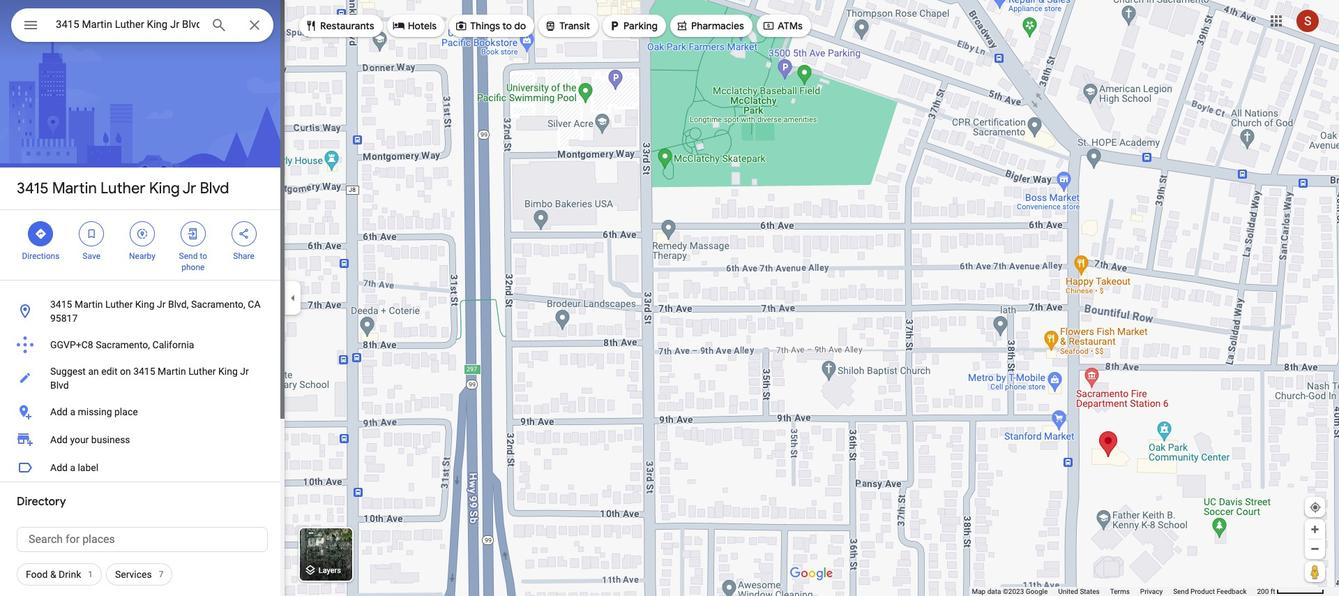 Task type: describe. For each thing, give the bounding box(es) containing it.
 transit
[[545, 18, 590, 33]]

add a label button
[[0, 454, 285, 482]]

restaurants
[[320, 20, 375, 32]]

3415 martin luther king jr blvd main content
[[0, 0, 285, 596]]

&
[[50, 569, 56, 580]]

atms
[[778, 20, 803, 32]]

jr inside suggest an edit on 3415 martin luther king jr blvd
[[240, 366, 249, 377]]

your
[[70, 434, 89, 445]]

king for blvd,
[[135, 299, 155, 310]]

send product feedback button
[[1174, 587, 1247, 596]]

luther for blvd,
[[105, 299, 133, 310]]

a for label
[[70, 462, 75, 473]]

 button
[[11, 8, 50, 45]]

send product feedback
[[1174, 588, 1247, 595]]

share
[[233, 251, 255, 261]]

show street view coverage image
[[1306, 561, 1326, 582]]

martin for 3415 martin luther king jr blvd, sacramento, ca 95817
[[75, 299, 103, 310]]

united
[[1059, 588, 1079, 595]]

google account: sheryl atherton  
(sheryl.atherton@adept.ai) image
[[1297, 10, 1320, 32]]

states
[[1081, 588, 1100, 595]]

save
[[83, 251, 101, 261]]

send for send product feedback
[[1174, 588, 1190, 595]]

0 horizontal spatial sacramento,
[[96, 339, 150, 350]]

california
[[153, 339, 194, 350]]

to inside send to phone
[[200, 251, 207, 261]]

 search field
[[11, 8, 274, 45]]

 restaurants
[[305, 18, 375, 33]]


[[22, 15, 39, 35]]

zoom out image
[[1311, 544, 1321, 554]]

 hotels
[[393, 18, 437, 33]]

95817
[[50, 313, 78, 324]]

add for add your business
[[50, 434, 68, 445]]

luther for blvd
[[100, 179, 146, 198]]

business
[[91, 434, 130, 445]]

things
[[470, 20, 500, 32]]

suggest an edit on 3415 martin luther king jr blvd
[[50, 366, 249, 391]]

missing
[[78, 406, 112, 417]]

200 ft
[[1258, 588, 1276, 595]]

data
[[988, 588, 1002, 595]]

actions for 3415 martin luther king jr blvd region
[[0, 210, 285, 280]]


[[455, 18, 468, 33]]


[[676, 18, 689, 33]]

label
[[78, 462, 99, 473]]

show your location image
[[1310, 501, 1323, 514]]

ggvp+c8 sacramento, california
[[50, 339, 194, 350]]

1
[[88, 569, 93, 579]]


[[238, 226, 250, 241]]

 things to do
[[455, 18, 526, 33]]

3415 inside suggest an edit on 3415 martin luther king jr blvd
[[133, 366, 155, 377]]

king for blvd
[[149, 179, 180, 198]]

1 horizontal spatial blvd
[[200, 179, 229, 198]]

privacy button
[[1141, 587, 1164, 596]]

place
[[114, 406, 138, 417]]


[[545, 18, 557, 33]]

drink
[[59, 569, 81, 580]]

 parking
[[609, 18, 658, 33]]

martin for 3415 martin luther king jr blvd
[[52, 179, 97, 198]]

do
[[515, 20, 526, 32]]

phone
[[182, 262, 205, 272]]

jr for blvd
[[183, 179, 196, 198]]


[[187, 226, 199, 241]]

send for send to phone
[[179, 251, 198, 261]]

map
[[972, 588, 986, 595]]

3415 Martin Luther King Jr Blvd, Sacramento, CA 95817 field
[[11, 8, 274, 42]]

google
[[1026, 588, 1048, 595]]

a for missing
[[70, 406, 75, 417]]

food & drink 1
[[26, 569, 93, 580]]

3415 for 3415 martin luther king jr blvd
[[17, 179, 49, 198]]

blvd,
[[168, 299, 189, 310]]


[[34, 226, 47, 241]]

jr for blvd,
[[157, 299, 166, 310]]



Task type: vqa. For each thing, say whether or not it's contained in the screenshot.


Task type: locate. For each thing, give the bounding box(es) containing it.
send up "phone"
[[179, 251, 198, 261]]

0 vertical spatial 3415
[[17, 179, 49, 198]]

luther inside suggest an edit on 3415 martin luther king jr blvd
[[189, 366, 216, 377]]

sacramento, up on
[[96, 339, 150, 350]]

google maps element
[[0, 0, 1340, 596]]

add your business
[[50, 434, 130, 445]]

0 vertical spatial a
[[70, 406, 75, 417]]

jr inside 3415 martin luther king jr blvd, sacramento, ca 95817
[[157, 299, 166, 310]]

send to phone
[[179, 251, 207, 272]]

3415 right on
[[133, 366, 155, 377]]

 pharmacies
[[676, 18, 745, 33]]

none text field inside 3415 martin luther king jr blvd main content
[[17, 527, 268, 552]]

add left your
[[50, 434, 68, 445]]

a inside button
[[70, 406, 75, 417]]

feedback
[[1217, 588, 1247, 595]]

an
[[88, 366, 99, 377]]

0 vertical spatial luther
[[100, 179, 146, 198]]

martin up 95817
[[75, 299, 103, 310]]


[[393, 18, 405, 33]]

1 vertical spatial martin
[[75, 299, 103, 310]]

add inside button
[[50, 406, 68, 417]]

directory
[[17, 495, 66, 509]]

terms
[[1111, 588, 1131, 595]]

luther up ggvp+c8 sacramento, california
[[105, 299, 133, 310]]

add
[[50, 406, 68, 417], [50, 434, 68, 445], [50, 462, 68, 473]]

to
[[503, 20, 512, 32], [200, 251, 207, 261]]

jr
[[183, 179, 196, 198], [157, 299, 166, 310], [240, 366, 249, 377]]

0 vertical spatial add
[[50, 406, 68, 417]]

3415 up 95817
[[50, 299, 72, 310]]

1 vertical spatial send
[[1174, 588, 1190, 595]]

add left label
[[50, 462, 68, 473]]

luther down 'california'
[[189, 366, 216, 377]]

king
[[149, 179, 180, 198], [135, 299, 155, 310], [218, 366, 238, 377]]

3415 martin luther king jr blvd
[[17, 179, 229, 198]]

blvd inside suggest an edit on 3415 martin luther king jr blvd
[[50, 380, 69, 391]]


[[136, 226, 149, 241]]

200
[[1258, 588, 1270, 595]]

0 horizontal spatial send
[[179, 251, 198, 261]]

2 horizontal spatial 3415
[[133, 366, 155, 377]]

suggest an edit on 3415 martin luther king jr blvd button
[[0, 359, 285, 398]]


[[763, 18, 775, 33]]

3 add from the top
[[50, 462, 68, 473]]

united states
[[1059, 588, 1100, 595]]

0 vertical spatial king
[[149, 179, 180, 198]]

ggvp+c8
[[50, 339, 93, 350]]

0 vertical spatial to
[[503, 20, 512, 32]]

send inside button
[[1174, 588, 1190, 595]]

king inside 3415 martin luther king jr blvd, sacramento, ca 95817
[[135, 299, 155, 310]]

1 horizontal spatial 3415
[[50, 299, 72, 310]]

200 ft button
[[1258, 588, 1325, 595]]

ggvp+c8 sacramento, california button
[[0, 331, 285, 359]]

1 vertical spatial blvd
[[50, 380, 69, 391]]

add a missing place
[[50, 406, 138, 417]]


[[85, 226, 98, 241]]

footer
[[972, 587, 1258, 596]]

services 7
[[115, 569, 164, 580]]

add for add a label
[[50, 462, 68, 473]]

1 horizontal spatial send
[[1174, 588, 1190, 595]]

 atms
[[763, 18, 803, 33]]


[[305, 18, 318, 33]]

1 horizontal spatial to
[[503, 20, 512, 32]]

2 add from the top
[[50, 434, 68, 445]]

to inside  things to do
[[503, 20, 512, 32]]

privacy
[[1141, 588, 1164, 595]]

directions
[[22, 251, 60, 261]]

add left the "missing"
[[50, 406, 68, 417]]

7
[[159, 569, 164, 579]]

product
[[1191, 588, 1216, 595]]

sacramento,
[[191, 299, 246, 310], [96, 339, 150, 350]]

add inside button
[[50, 462, 68, 473]]

3415 martin luther king jr blvd, sacramento, ca 95817 button
[[0, 292, 285, 331]]

0 horizontal spatial 3415
[[17, 179, 49, 198]]

1 vertical spatial 3415
[[50, 299, 72, 310]]

None field
[[56, 16, 200, 33]]

0 vertical spatial jr
[[183, 179, 196, 198]]

add a missing place button
[[0, 398, 285, 426]]

2 a from the top
[[70, 462, 75, 473]]

martin down 'california'
[[158, 366, 186, 377]]

map data ©2023 google
[[972, 588, 1048, 595]]

0 horizontal spatial to
[[200, 251, 207, 261]]

collapse side panel image
[[285, 290, 301, 306]]

a left label
[[70, 462, 75, 473]]

pharmacies
[[692, 20, 745, 32]]

zoom in image
[[1311, 524, 1321, 535]]

None text field
[[17, 527, 268, 552]]

luther up 
[[100, 179, 146, 198]]

food
[[26, 569, 48, 580]]

martin inside suggest an edit on 3415 martin luther king jr blvd
[[158, 366, 186, 377]]

1 vertical spatial to
[[200, 251, 207, 261]]

martin
[[52, 179, 97, 198], [75, 299, 103, 310], [158, 366, 186, 377]]

1 vertical spatial jr
[[157, 299, 166, 310]]

2 vertical spatial king
[[218, 366, 238, 377]]

1 add from the top
[[50, 406, 68, 417]]

martin up 
[[52, 179, 97, 198]]

to up "phone"
[[200, 251, 207, 261]]

terms button
[[1111, 587, 1131, 596]]

©2023
[[1004, 588, 1025, 595]]

a
[[70, 406, 75, 417], [70, 462, 75, 473]]

jr down 'ca'
[[240, 366, 249, 377]]

a inside button
[[70, 462, 75, 473]]

services
[[115, 569, 152, 580]]

1 vertical spatial a
[[70, 462, 75, 473]]

footer containing map data ©2023 google
[[972, 587, 1258, 596]]

2 vertical spatial martin
[[158, 366, 186, 377]]

1 horizontal spatial sacramento,
[[191, 299, 246, 310]]

1 vertical spatial luther
[[105, 299, 133, 310]]

united states button
[[1059, 587, 1100, 596]]

parking
[[624, 20, 658, 32]]

luther inside 3415 martin luther king jr blvd, sacramento, ca 95817
[[105, 299, 133, 310]]

king inside suggest an edit on 3415 martin luther king jr blvd
[[218, 366, 238, 377]]

2 horizontal spatial jr
[[240, 366, 249, 377]]

blvd
[[200, 179, 229, 198], [50, 380, 69, 391]]

add for add a missing place
[[50, 406, 68, 417]]

2 vertical spatial 3415
[[133, 366, 155, 377]]

jr left blvd, in the left of the page
[[157, 299, 166, 310]]

send left product
[[1174, 588, 1190, 595]]

2 vertical spatial luther
[[189, 366, 216, 377]]

sacramento, inside 3415 martin luther king jr blvd, sacramento, ca 95817
[[191, 299, 246, 310]]

0 vertical spatial blvd
[[200, 179, 229, 198]]

1 vertical spatial add
[[50, 434, 68, 445]]

suggest
[[50, 366, 86, 377]]

add a label
[[50, 462, 99, 473]]

3415
[[17, 179, 49, 198], [50, 299, 72, 310], [133, 366, 155, 377]]

1 vertical spatial sacramento,
[[96, 339, 150, 350]]

edit
[[101, 366, 118, 377]]

send
[[179, 251, 198, 261], [1174, 588, 1190, 595]]

3415 for 3415 martin luther king jr blvd, sacramento, ca 95817
[[50, 299, 72, 310]]

3415 inside 3415 martin luther king jr blvd, sacramento, ca 95817
[[50, 299, 72, 310]]

jr up 
[[183, 179, 196, 198]]

2 vertical spatial jr
[[240, 366, 249, 377]]

1 vertical spatial king
[[135, 299, 155, 310]]

layers
[[319, 566, 341, 575]]

1 a from the top
[[70, 406, 75, 417]]

ft
[[1271, 588, 1276, 595]]

3415 martin luther king jr blvd, sacramento, ca 95817
[[50, 299, 261, 324]]

nearby
[[129, 251, 156, 261]]

none field inside 3415 martin luther king jr blvd, sacramento, ca 95817 field
[[56, 16, 200, 33]]

hotels
[[408, 20, 437, 32]]

footer inside google maps element
[[972, 587, 1258, 596]]


[[609, 18, 621, 33]]

ca
[[248, 299, 261, 310]]

1 horizontal spatial jr
[[183, 179, 196, 198]]

0 vertical spatial sacramento,
[[191, 299, 246, 310]]

send inside send to phone
[[179, 251, 198, 261]]

luther
[[100, 179, 146, 198], [105, 299, 133, 310], [189, 366, 216, 377]]

2 vertical spatial add
[[50, 462, 68, 473]]

to left the do
[[503, 20, 512, 32]]

0 vertical spatial martin
[[52, 179, 97, 198]]

on
[[120, 366, 131, 377]]

martin inside 3415 martin luther king jr blvd, sacramento, ca 95817
[[75, 299, 103, 310]]

3415 up  in the top of the page
[[17, 179, 49, 198]]

add your business link
[[0, 426, 285, 454]]

0 vertical spatial send
[[179, 251, 198, 261]]

sacramento, left 'ca'
[[191, 299, 246, 310]]

0 horizontal spatial blvd
[[50, 380, 69, 391]]

a left the "missing"
[[70, 406, 75, 417]]

0 horizontal spatial jr
[[157, 299, 166, 310]]

transit
[[560, 20, 590, 32]]



